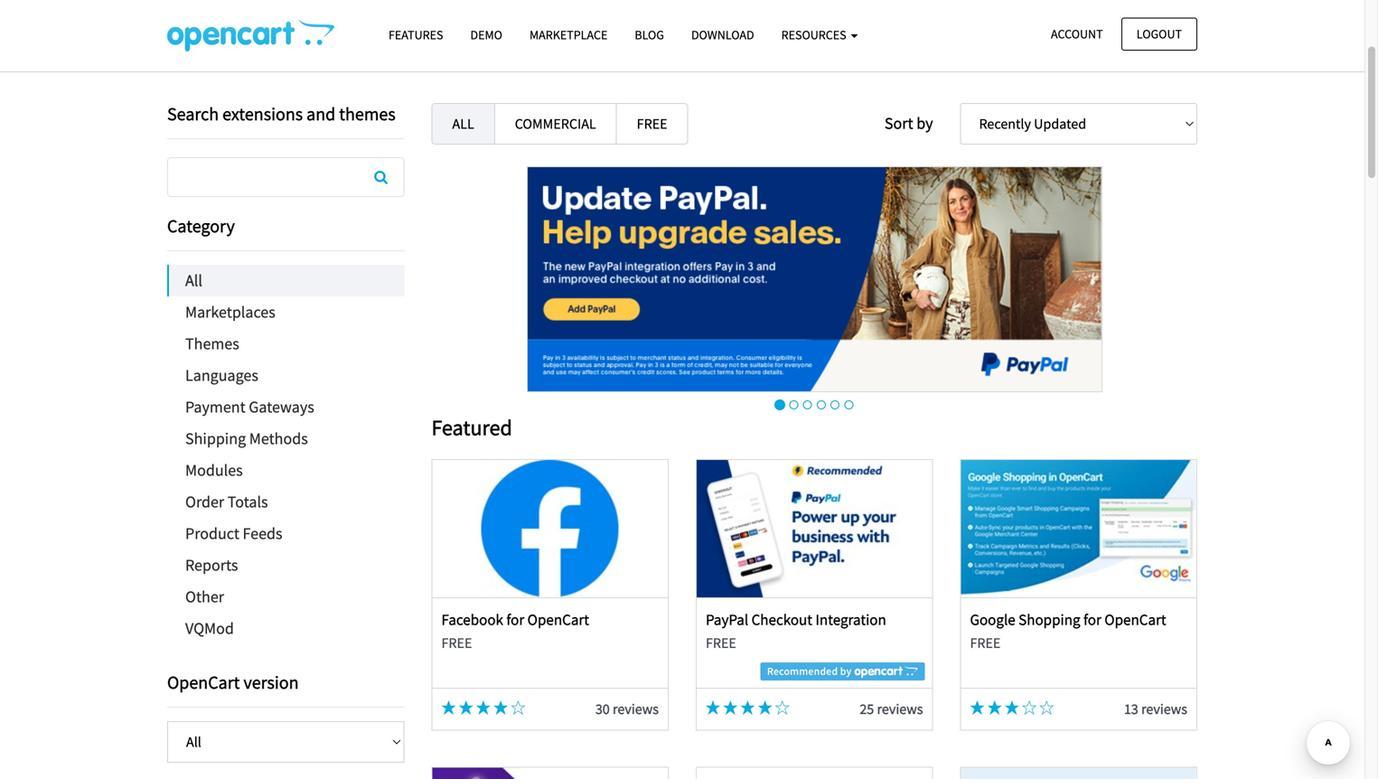 Task type: vqa. For each thing, say whether or not it's contained in the screenshot.
OpenCart Partners
no



Task type: describe. For each thing, give the bounding box(es) containing it.
extensions
[[222, 103, 303, 125]]

shopping
[[1019, 610, 1081, 629]]

vqmod link
[[167, 613, 404, 644]]

commercial
[[515, 115, 596, 133]]

account
[[1051, 26, 1103, 42]]

25
[[860, 700, 874, 718]]

category
[[167, 215, 235, 237]]

all link for commercial
[[432, 103, 495, 145]]

shipping methods
[[185, 428, 308, 449]]

product feeds link
[[167, 518, 404, 549]]

30
[[595, 700, 610, 718]]

marketplaces link
[[167, 296, 404, 328]]

order totals
[[185, 492, 268, 512]]

search extensions and themes
[[167, 103, 396, 125]]

4 star light image from the left
[[706, 700, 720, 715]]

gateways
[[249, 397, 314, 417]]

download link
[[678, 19, 768, 51]]

logout link
[[1121, 18, 1197, 51]]

1 star light o image from the left
[[775, 700, 790, 715]]

by
[[917, 113, 933, 133]]

product
[[185, 523, 239, 544]]

google shopping for opencart free
[[970, 610, 1166, 652]]

paypal checkout integration free
[[706, 610, 886, 652]]

facebook for opencart image
[[433, 460, 668, 597]]

free
[[637, 115, 667, 133]]

and
[[307, 103, 336, 125]]

languages
[[185, 365, 258, 385]]

logout
[[1137, 26, 1182, 42]]

13 reviews
[[1124, 700, 1188, 718]]

opencart inside "facebook for opencart free"
[[527, 610, 589, 629]]

reviews for facebook for opencart
[[613, 700, 659, 718]]

paypal payment gateway image
[[527, 166, 1102, 392]]

sort by
[[885, 113, 933, 133]]

6 star light image from the left
[[741, 700, 755, 715]]

resources
[[781, 27, 849, 43]]

totals
[[228, 492, 268, 512]]

version
[[244, 671, 299, 694]]

search image
[[374, 170, 388, 184]]

marketplace link
[[516, 19, 621, 51]]

2 star light o image from the left
[[1022, 700, 1037, 715]]

shipping
[[185, 428, 246, 449]]

checkout
[[752, 610, 813, 629]]

13
[[1124, 700, 1139, 718]]

reviews for paypal checkout integration
[[877, 700, 923, 718]]

opayo uk & ireland (formerly sage pay) image
[[961, 768, 1196, 779]]

0 horizontal spatial opencart
[[167, 671, 240, 694]]

25 reviews
[[860, 700, 923, 718]]

themes
[[339, 103, 396, 125]]

2 star light image from the left
[[1005, 700, 1019, 715]]

1 star light image from the left
[[459, 700, 473, 715]]

demo link
[[457, 19, 516, 51]]

reports
[[185, 555, 238, 575]]

free inside google shopping for opencart free
[[970, 634, 1001, 652]]

all for commercial
[[452, 115, 474, 133]]

1 star light image from the left
[[441, 700, 456, 715]]

vqmod
[[185, 618, 234, 639]]

free for paypal
[[706, 634, 736, 652]]

blog
[[635, 27, 664, 43]]

free for facebook
[[441, 634, 472, 652]]



Task type: locate. For each thing, give the bounding box(es) containing it.
9 star light image from the left
[[988, 700, 1002, 715]]

integration
[[816, 610, 886, 629]]

1 horizontal spatial all link
[[432, 103, 495, 145]]

0 vertical spatial all link
[[432, 103, 495, 145]]

themes link
[[167, 328, 404, 360]]

2 star light o image from the left
[[1040, 700, 1054, 715]]

opencart right shopping at the right
[[1105, 610, 1166, 629]]

reviews
[[613, 700, 659, 718], [877, 700, 923, 718], [1141, 700, 1188, 718]]

star light o image up the flowytracking - gtm ga4 ads conversion pixel fac.. image in the left bottom of the page
[[511, 700, 525, 715]]

star light o image down paypal checkout integration free
[[775, 700, 790, 715]]

star light o image for for
[[511, 700, 525, 715]]

1 horizontal spatial for
[[1084, 610, 1102, 629]]

flowytracking - gtm ga4 ads conversion pixel fac.. image
[[433, 768, 668, 779]]

order totals link
[[167, 486, 404, 518]]

search
[[167, 103, 219, 125]]

1 horizontal spatial star light image
[[1005, 700, 1019, 715]]

star light image
[[459, 700, 473, 715], [476, 700, 491, 715], [494, 700, 508, 715], [706, 700, 720, 715], [723, 700, 738, 715], [741, 700, 755, 715], [758, 700, 772, 715], [970, 700, 985, 715], [988, 700, 1002, 715]]

modules
[[185, 460, 243, 480]]

payment gateways link
[[167, 391, 404, 423]]

featured
[[432, 414, 512, 441]]

2 for from the left
[[1084, 610, 1102, 629]]

0 horizontal spatial star light o image
[[775, 700, 790, 715]]

1 reviews from the left
[[613, 700, 659, 718]]

paypal checkout integration link
[[706, 610, 886, 629]]

opencart
[[527, 610, 589, 629], [1105, 610, 1166, 629], [167, 671, 240, 694]]

other
[[185, 587, 224, 607]]

0 horizontal spatial free
[[441, 634, 472, 652]]

star light o image
[[775, 700, 790, 715], [1022, 700, 1037, 715]]

opencart inside google shopping for opencart free
[[1105, 610, 1166, 629]]

modules link
[[167, 455, 404, 486]]

for right shopping at the right
[[1084, 610, 1102, 629]]

facebook for opencart link
[[441, 610, 589, 629]]

2 horizontal spatial free
[[970, 634, 1001, 652]]

star light image
[[441, 700, 456, 715], [1005, 700, 1019, 715]]

google shopping for opencart link
[[970, 610, 1166, 629]]

commercial link
[[494, 103, 617, 145]]

1 vertical spatial all link
[[169, 265, 404, 296]]

star light o image for shopping
[[1040, 700, 1054, 715]]

paypal checkout integration image
[[697, 460, 932, 597]]

facebook
[[441, 610, 503, 629]]

order
[[185, 492, 224, 512]]

0 horizontal spatial for
[[506, 610, 524, 629]]

1 horizontal spatial free
[[706, 634, 736, 652]]

1 horizontal spatial reviews
[[877, 700, 923, 718]]

free down paypal
[[706, 634, 736, 652]]

demo
[[470, 27, 502, 43]]

1 vertical spatial all
[[185, 270, 202, 291]]

facebook for opencart free
[[441, 610, 589, 652]]

methods
[[249, 428, 308, 449]]

reviews right 25
[[877, 700, 923, 718]]

0 horizontal spatial all link
[[169, 265, 404, 296]]

google
[[970, 610, 1016, 629]]

1 horizontal spatial opencart
[[527, 610, 589, 629]]

all for marketplaces
[[185, 270, 202, 291]]

other link
[[167, 581, 404, 613]]

marketplace
[[530, 27, 608, 43]]

features link
[[375, 19, 457, 51]]

download
[[691, 27, 754, 43]]

1 horizontal spatial star light o image
[[1040, 700, 1054, 715]]

0 vertical spatial all
[[452, 115, 474, 133]]

2 star light image from the left
[[476, 700, 491, 715]]

reports link
[[167, 549, 404, 581]]

payment
[[185, 397, 246, 417]]

7 star light image from the left
[[758, 700, 772, 715]]

feeds
[[243, 523, 282, 544]]

1 horizontal spatial star light o image
[[1022, 700, 1037, 715]]

3 star light image from the left
[[494, 700, 508, 715]]

all link
[[432, 103, 495, 145], [169, 265, 404, 296]]

2 free from the left
[[706, 634, 736, 652]]

payment gateways
[[185, 397, 314, 417]]

2 horizontal spatial reviews
[[1141, 700, 1188, 718]]

product feeds
[[185, 523, 282, 544]]

shipping methods link
[[167, 423, 404, 455]]

3 free from the left
[[970, 634, 1001, 652]]

sort
[[885, 113, 913, 133]]

for inside "facebook for opencart free"
[[506, 610, 524, 629]]

all link for marketplaces
[[169, 265, 404, 296]]

resources link
[[768, 19, 872, 51]]

1 for from the left
[[506, 610, 524, 629]]

free link
[[616, 103, 688, 145]]

free down google
[[970, 634, 1001, 652]]

opencart down vqmod
[[167, 671, 240, 694]]

features
[[389, 27, 443, 43]]

paypal
[[706, 610, 748, 629]]

reviews right 30
[[613, 700, 659, 718]]

5 star light image from the left
[[723, 700, 738, 715]]

0 horizontal spatial all
[[185, 270, 202, 291]]

0 horizontal spatial star light image
[[441, 700, 456, 715]]

2 horizontal spatial opencart
[[1105, 610, 1166, 629]]

free down facebook
[[441, 634, 472, 652]]

reviews for google shopping for opencart
[[1141, 700, 1188, 718]]

1 star light o image from the left
[[511, 700, 525, 715]]

marketplaces
[[185, 302, 275, 322]]

blog link
[[621, 19, 678, 51]]

opencart version
[[167, 671, 299, 694]]

opencart right facebook
[[527, 610, 589, 629]]

0 horizontal spatial reviews
[[613, 700, 659, 718]]

opencart extensions image
[[167, 19, 334, 52]]

0 horizontal spatial star light o image
[[511, 700, 525, 715]]

star light o image up opayo uk & ireland (formerly sage pay) image
[[1022, 700, 1037, 715]]

languages link
[[167, 360, 404, 391]]

themes
[[185, 333, 239, 354]]

free
[[441, 634, 472, 652], [706, 634, 736, 652], [970, 634, 1001, 652]]

8 star light image from the left
[[970, 700, 985, 715]]

None text field
[[168, 158, 404, 196]]

for inside google shopping for opencart free
[[1084, 610, 1102, 629]]

reviews right 13
[[1141, 700, 1188, 718]]

for right facebook
[[506, 610, 524, 629]]

google shopping for opencart image
[[961, 460, 1196, 597]]

free inside paypal checkout integration free
[[706, 634, 736, 652]]

1 free from the left
[[441, 634, 472, 652]]

account link
[[1036, 18, 1118, 51]]

star light o image
[[511, 700, 525, 715], [1040, 700, 1054, 715]]

2 reviews from the left
[[877, 700, 923, 718]]

1 horizontal spatial all
[[452, 115, 474, 133]]

free inside "facebook for opencart free"
[[441, 634, 472, 652]]

star light o image up opayo uk & ireland (formerly sage pay) image
[[1040, 700, 1054, 715]]

30 reviews
[[595, 700, 659, 718]]

3 reviews from the left
[[1141, 700, 1188, 718]]

all
[[452, 115, 474, 133], [185, 270, 202, 291]]

for
[[506, 610, 524, 629], [1084, 610, 1102, 629]]



